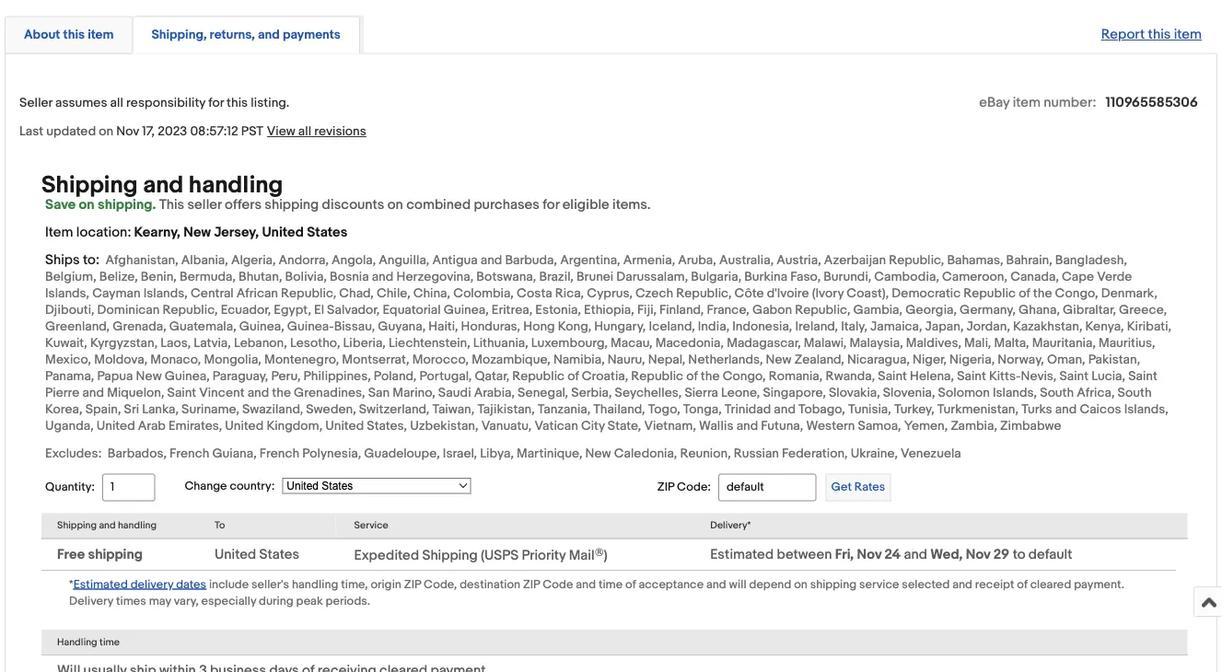Task type: vqa. For each thing, say whether or not it's contained in the screenshot.
Burundi,
yes



Task type: describe. For each thing, give the bounding box(es) containing it.
mail
[[569, 548, 595, 564]]

bosnia
[[330, 269, 369, 285]]

delivery
[[69, 595, 113, 609]]

shipping inside shipping and handling save on shipping. this seller offers shipping discounts on combined purchases for eligible items.
[[265, 197, 319, 213]]

benin,
[[141, 269, 177, 285]]

madagascar,
[[727, 336, 802, 352]]

vanuatu,
[[482, 419, 532, 434]]

cleared
[[1031, 578, 1072, 592]]

caicos
[[1080, 402, 1122, 418]]

number:
[[1044, 94, 1097, 111]]

item for about this item
[[88, 27, 114, 43]]

cyprus,
[[587, 286, 633, 302]]

receipt
[[976, 578, 1015, 592]]

and up swaziland,
[[248, 386, 269, 401]]

ebay item number: 110965585306
[[980, 94, 1199, 111]]

spain,
[[85, 402, 121, 418]]

nov for 24
[[858, 547, 882, 563]]

saint down nigeria,
[[958, 369, 987, 385]]

and up free shipping
[[99, 520, 116, 532]]

azerbaijan
[[825, 253, 887, 269]]

last
[[19, 124, 43, 140]]

on right discounts
[[388, 197, 404, 213]]

kazakhstan,
[[1014, 319, 1083, 335]]

acceptance
[[639, 578, 704, 592]]

1 vertical spatial estimated
[[73, 578, 128, 592]]

united up guiana,
[[225, 419, 264, 434]]

and left receipt
[[953, 578, 973, 592]]

faso,
[[791, 269, 821, 285]]

24
[[885, 547, 901, 563]]

united down spain,
[[97, 419, 135, 434]]

include seller's handling time, origin zip code, destination zip code and time of acceptance and will depend on shipping service selected and receipt of cleared payment. delivery times may vary, especially during peak periods.
[[69, 578, 1125, 609]]

angola,
[[332, 253, 376, 269]]

niger,
[[913, 352, 947, 368]]

russian
[[734, 446, 780, 462]]

expedited
[[354, 548, 419, 564]]

senegal,
[[518, 386, 569, 401]]

united states
[[215, 547, 300, 563]]

zambia,
[[951, 419, 998, 434]]

trinidad
[[725, 402, 772, 418]]

priority
[[522, 548, 566, 564]]

nov for 17,
[[116, 124, 139, 140]]

papua
[[97, 369, 133, 385]]

2 horizontal spatial nov
[[966, 547, 991, 563]]

this for about
[[63, 27, 85, 43]]

and up chile,
[[372, 269, 394, 285]]

depend
[[750, 578, 792, 592]]

saint down pakistan,
[[1129, 369, 1158, 385]]

on inside the include seller's handling time, origin zip code, destination zip code and time of acceptance and will depend on shipping service selected and receipt of cleared payment. delivery times may vary, especially during peak periods.
[[795, 578, 808, 592]]

qatar,
[[475, 369, 510, 385]]

0 vertical spatial states
[[307, 224, 348, 241]]

last updated on nov 17, 2023 08:57:12 pst view all revisions
[[19, 124, 367, 140]]

helena,
[[911, 369, 955, 385]]

republic, up "guatemala,"
[[163, 303, 218, 318]]

2023
[[158, 124, 187, 140]]

get rates button
[[826, 474, 891, 502]]

time inside the include seller's handling time, origin zip code, destination zip code and time of acceptance and will depend on shipping service selected and receipt of cleared payment. delivery times may vary, especially during peak periods.
[[599, 578, 623, 592]]

shipping, returns, and payments
[[151, 27, 341, 43]]

service
[[354, 520, 389, 532]]

(ivory
[[813, 286, 844, 302]]

croatia,
[[582, 369, 629, 385]]

bangladesh,
[[1056, 253, 1128, 269]]

1 french from the left
[[170, 446, 209, 462]]

latvia,
[[194, 336, 231, 352]]

india,
[[698, 319, 730, 335]]

republic, up the "cambodia,"
[[890, 253, 945, 269]]

turkmenistan,
[[938, 402, 1019, 418]]

portugal,
[[420, 369, 472, 385]]

nepal,
[[648, 352, 686, 368]]

panama,
[[45, 369, 94, 385]]

1 vertical spatial the
[[701, 369, 720, 385]]

2 french from the left
[[260, 446, 300, 462]]

0 horizontal spatial all
[[110, 95, 123, 111]]

0 horizontal spatial republic
[[513, 369, 565, 385]]

tunisia,
[[849, 402, 892, 418]]

republic, down bolivia,
[[281, 286, 337, 302]]

costa
[[517, 286, 553, 302]]

namibia,
[[554, 352, 605, 368]]

greenland,
[[45, 319, 110, 335]]

and up spain,
[[82, 386, 104, 401]]

change country:
[[185, 480, 275, 494]]

colombia,
[[454, 286, 514, 302]]

andorra,
[[279, 253, 329, 269]]

this for report
[[1149, 26, 1172, 43]]

include
[[209, 578, 249, 592]]

ghana,
[[1019, 303, 1061, 318]]

handling for include seller's handling time, origin zip code, destination zip code and time of acceptance and will depend on shipping service selected and receipt of cleared payment. delivery times may vary, especially during peak periods.
[[292, 578, 339, 592]]

0 vertical spatial the
[[1034, 286, 1053, 302]]

handling for shipping and handling save on shipping. this seller offers shipping discounts on combined purchases for eligible items.
[[189, 171, 283, 200]]

salvador,
[[327, 303, 380, 318]]

on right save
[[79, 197, 95, 213]]

united down sweden, in the left of the page
[[326, 419, 364, 434]]

view all revisions link
[[263, 123, 367, 140]]

verde
[[1098, 269, 1133, 285]]

2 south from the left
[[1118, 386, 1153, 401]]

about this item button
[[24, 26, 114, 44]]

estonia,
[[536, 303, 582, 318]]

kong,
[[558, 319, 592, 335]]

returns,
[[210, 27, 255, 43]]

get
[[832, 481, 852, 495]]

algeria,
[[231, 253, 276, 269]]

1 horizontal spatial item
[[1013, 94, 1041, 111]]

indonesia,
[[733, 319, 793, 335]]

lesotho,
[[290, 336, 340, 352]]

brunei
[[577, 269, 614, 285]]

lebanon,
[[234, 336, 287, 352]]

shipping inside the include seller's handling time, origin zip code, destination zip code and time of acceptance and will depend on shipping service selected and receipt of cleared payment. delivery times may vary, especially during peak periods.
[[811, 578, 857, 592]]

ukraine,
[[851, 446, 898, 462]]

sweden,
[[306, 402, 356, 418]]

2 horizontal spatial republic
[[964, 286, 1017, 302]]

mauritania,
[[1033, 336, 1097, 352]]

0 horizontal spatial zip
[[404, 578, 421, 592]]

chile,
[[377, 286, 411, 302]]

tab list containing about this item
[[5, 12, 1218, 54]]

brazil,
[[540, 269, 574, 285]]

change
[[185, 480, 227, 494]]

to
[[1013, 547, 1026, 563]]

el
[[314, 303, 324, 318]]

new down city
[[586, 446, 612, 462]]

and right turks
[[1056, 402, 1078, 418]]

(usps
[[481, 548, 519, 564]]

côte
[[735, 286, 764, 302]]

and inside shipping, returns, and payments button
[[258, 27, 280, 43]]

country:
[[230, 480, 275, 494]]

libya,
[[480, 446, 514, 462]]

saint down "oman,"
[[1060, 369, 1089, 385]]

1 horizontal spatial guinea,
[[239, 319, 285, 335]]

china,
[[414, 286, 451, 302]]

of left acceptance
[[626, 578, 636, 592]]

code,
[[424, 578, 457, 592]]

new up miquelon,
[[136, 369, 162, 385]]

mali,
[[965, 336, 992, 352]]

0 horizontal spatial shipping
[[88, 547, 143, 563]]

uganda,
[[45, 419, 94, 434]]

item for report this item
[[1175, 26, 1203, 43]]



Task type: locate. For each thing, give the bounding box(es) containing it.
2 horizontal spatial this
[[1149, 26, 1172, 43]]

destination
[[460, 578, 521, 592]]

excludes: barbados, french guiana, french polynesia, guadeloupe, israel, libya, martinique, new caledonia, reunion, russian federation, ukraine, venezuela
[[45, 446, 962, 462]]

of up sierra
[[687, 369, 698, 385]]

2 horizontal spatial the
[[1034, 286, 1053, 302]]

of down canada,
[[1020, 286, 1031, 302]]

south down "nevis,"
[[1041, 386, 1075, 401]]

ZIP Code: text field
[[719, 474, 817, 502]]

philippines,
[[304, 369, 371, 385]]

estimated up delivery
[[73, 578, 128, 592]]

0 vertical spatial handling
[[189, 171, 283, 200]]

expedited shipping (usps priority mail ® )
[[354, 546, 608, 564]]

1 horizontal spatial all
[[298, 124, 312, 140]]

and right 'code'
[[576, 578, 596, 592]]

new down the seller
[[184, 224, 211, 241]]

guinea, down colombia,
[[444, 303, 489, 318]]

french down emirates,
[[170, 446, 209, 462]]

french down kingdom,
[[260, 446, 300, 462]]

islands, up djibouti,
[[45, 286, 89, 302]]

especially
[[201, 595, 256, 609]]

0 horizontal spatial handling
[[118, 520, 157, 532]]

1 horizontal spatial south
[[1118, 386, 1153, 401]]

1 horizontal spatial handling
[[189, 171, 283, 200]]

for inside shipping and handling save on shipping. this seller offers shipping discounts on combined purchases for eligible items.
[[543, 197, 560, 213]]

and up futuna,
[[774, 402, 796, 418]]

delivery
[[131, 578, 174, 592]]

for left "eligible"
[[543, 197, 560, 213]]

and right 'returns,' at the left top
[[258, 27, 280, 43]]

this inside button
[[63, 27, 85, 43]]

0 horizontal spatial south
[[1041, 386, 1075, 401]]

georgia,
[[906, 303, 958, 318]]

2 horizontal spatial item
[[1175, 26, 1203, 43]]

0 horizontal spatial item
[[88, 27, 114, 43]]

shipping up code,
[[423, 548, 478, 564]]

1 vertical spatial shipping
[[57, 520, 97, 532]]

albania,
[[181, 253, 228, 269]]

Quantity: text field
[[102, 474, 155, 502]]

marino,
[[393, 386, 436, 401]]

tab list
[[5, 12, 1218, 54]]

1 vertical spatial all
[[298, 124, 312, 140]]

bahrain,
[[1007, 253, 1053, 269]]

federation,
[[783, 446, 848, 462]]

0 horizontal spatial states
[[260, 547, 300, 563]]

kiribati,
[[1128, 319, 1172, 335]]

1 vertical spatial time
[[100, 637, 120, 649]]

the down peru,
[[272, 386, 291, 401]]

saint
[[879, 369, 908, 385], [958, 369, 987, 385], [1060, 369, 1089, 385], [1129, 369, 1158, 385], [167, 386, 196, 401]]

2 vertical spatial the
[[272, 386, 291, 401]]

handling for shipping and handling
[[118, 520, 157, 532]]

handling inside shipping and handling save on shipping. this seller offers shipping discounts on combined purchases for eligible items.
[[189, 171, 283, 200]]

peak
[[296, 595, 323, 609]]

gabon
[[753, 303, 793, 318]]

this up pst
[[227, 95, 248, 111]]

republic up seychelles,
[[632, 369, 684, 385]]

islands, down kitts-
[[993, 386, 1038, 401]]

republic,
[[890, 253, 945, 269], [281, 286, 337, 302], [677, 286, 732, 302], [163, 303, 218, 318], [796, 303, 851, 318]]

united up andorra,
[[262, 224, 304, 241]]

kenya,
[[1086, 319, 1125, 335]]

central
[[191, 286, 234, 302]]

shipping down "shipping and handling"
[[88, 547, 143, 563]]

congo, up leone,
[[723, 369, 766, 385]]

1 horizontal spatial time
[[599, 578, 623, 592]]

republic, down bulgaria,
[[677, 286, 732, 302]]

botswana,
[[477, 269, 537, 285]]

this right about
[[63, 27, 85, 43]]

1 vertical spatial handling
[[118, 520, 157, 532]]

laos,
[[161, 336, 191, 352]]

nov left 29 at the bottom right
[[966, 547, 991, 563]]

and down trinidad
[[737, 419, 759, 434]]

report
[[1102, 26, 1146, 43]]

republic up germany,
[[964, 286, 1017, 302]]

zip left code:
[[658, 480, 675, 495]]

1 horizontal spatial republic
[[632, 369, 684, 385]]

emirates,
[[169, 419, 222, 434]]

turks
[[1022, 402, 1053, 418]]

and inside shipping and handling save on shipping. this seller offers shipping discounts on combined purchases for eligible items.
[[143, 171, 184, 200]]

nauru,
[[608, 352, 646, 368]]

state,
[[608, 419, 642, 434]]

greece,
[[1120, 303, 1168, 318]]

1 horizontal spatial the
[[701, 369, 720, 385]]

armenia,
[[624, 253, 676, 269]]

mexico,
[[45, 352, 91, 368]]

1 horizontal spatial french
[[260, 446, 300, 462]]

israel,
[[443, 446, 477, 462]]

item right about
[[88, 27, 114, 43]]

time down )
[[599, 578, 623, 592]]

new down "madagascar,"
[[766, 352, 792, 368]]

the up ghana,
[[1034, 286, 1053, 302]]

western
[[807, 419, 856, 434]]

handling up jersey,
[[189, 171, 283, 200]]

zimbabwe
[[1001, 419, 1062, 434]]

belgium,
[[45, 269, 97, 285]]

and left the seller
[[143, 171, 184, 200]]

2 horizontal spatial guinea,
[[444, 303, 489, 318]]

bulgaria,
[[691, 269, 742, 285]]

iceland,
[[649, 319, 696, 335]]

of right receipt
[[1018, 578, 1028, 592]]

item
[[45, 224, 73, 241]]

purchases
[[474, 197, 540, 213]]

handling time
[[57, 637, 120, 649]]

states up the seller's
[[260, 547, 300, 563]]

ebay
[[980, 94, 1010, 111]]

states up andorra,
[[307, 224, 348, 241]]

shipping and handling save on shipping. this seller offers shipping discounts on combined purchases for eligible items.
[[41, 171, 651, 213]]

shipping right offers
[[265, 197, 319, 213]]

states,
[[367, 419, 407, 434]]

2 vertical spatial shipping
[[423, 548, 478, 564]]

1 vertical spatial for
[[543, 197, 560, 213]]

0 vertical spatial shipping
[[265, 197, 319, 213]]

1 horizontal spatial estimated
[[711, 547, 774, 563]]

1 vertical spatial guinea,
[[239, 319, 285, 335]]

ships to:
[[45, 252, 100, 269]]

for up 08:57:12
[[208, 95, 224, 111]]

location:
[[76, 224, 131, 241]]

estimated between fri, nov 24 and wed, nov 29 to default
[[711, 547, 1073, 563]]

all right view
[[298, 124, 312, 140]]

cameroon,
[[943, 269, 1008, 285]]

canada,
[[1011, 269, 1060, 285]]

2 horizontal spatial handling
[[292, 578, 339, 592]]

1 vertical spatial states
[[260, 547, 300, 563]]

handling up peak
[[292, 578, 339, 592]]

2 horizontal spatial zip
[[658, 480, 675, 495]]

saint up lanka,
[[167, 386, 196, 401]]

futuna,
[[762, 419, 804, 434]]

saint down nicaragua,
[[879, 369, 908, 385]]

the up sierra
[[701, 369, 720, 385]]

1 horizontal spatial for
[[543, 197, 560, 213]]

and
[[258, 27, 280, 43], [143, 171, 184, 200], [481, 253, 503, 269], [372, 269, 394, 285], [82, 386, 104, 401], [248, 386, 269, 401], [774, 402, 796, 418], [1056, 402, 1078, 418], [737, 419, 759, 434], [99, 520, 116, 532], [905, 547, 928, 563], [576, 578, 596, 592], [707, 578, 727, 592], [953, 578, 973, 592]]

1 vertical spatial shipping
[[88, 547, 143, 563]]

zip right origin in the left of the page
[[404, 578, 421, 592]]

item inside about this item button
[[88, 27, 114, 43]]

for
[[208, 95, 224, 111], [543, 197, 560, 213]]

on
[[99, 124, 113, 140], [79, 197, 95, 213], [388, 197, 404, 213], [795, 578, 808, 592]]

0 horizontal spatial for
[[208, 95, 224, 111]]

nov
[[116, 124, 139, 140], [858, 547, 882, 563], [966, 547, 991, 563]]

african
[[237, 286, 278, 302]]

seller's
[[252, 578, 289, 592]]

0 horizontal spatial estimated
[[73, 578, 128, 592]]

0 horizontal spatial time
[[100, 637, 120, 649]]

default
[[1029, 547, 1073, 563]]

herzegovina,
[[397, 269, 474, 285]]

time right the handling
[[100, 637, 120, 649]]

2 horizontal spatial shipping
[[811, 578, 857, 592]]

bhutan,
[[239, 269, 282, 285]]

0 horizontal spatial this
[[63, 27, 85, 43]]

quantity:
[[45, 480, 95, 495]]

slovenia,
[[884, 386, 936, 401]]

shipping for shipping and handling
[[57, 520, 97, 532]]

thailand,
[[594, 402, 646, 418]]

on right updated
[[99, 124, 113, 140]]

0 vertical spatial shipping
[[41, 171, 138, 200]]

republic up senegal,
[[513, 369, 565, 385]]

shipping inside expedited shipping (usps priority mail ® )
[[423, 548, 478, 564]]

item right report
[[1175, 26, 1203, 43]]

1 south from the left
[[1041, 386, 1075, 401]]

on down between at the bottom right of the page
[[795, 578, 808, 592]]

jordan,
[[967, 319, 1011, 335]]

item inside report this item link
[[1175, 26, 1203, 43]]

1 horizontal spatial nov
[[858, 547, 882, 563]]

0 vertical spatial congo,
[[1056, 286, 1099, 302]]

all right "assumes"
[[110, 95, 123, 111]]

1 vertical spatial congo,
[[723, 369, 766, 385]]

singapore,
[[764, 386, 827, 401]]

handling down quantity: text box
[[118, 520, 157, 532]]

ethiopia,
[[584, 303, 635, 318]]

shipping, returns, and payments button
[[151, 26, 341, 44]]

congo, down cape
[[1056, 286, 1099, 302]]

and up botswana, on the left of the page
[[481, 253, 503, 269]]

2 vertical spatial shipping
[[811, 578, 857, 592]]

guinea, down the monaco,
[[165, 369, 210, 385]]

handling inside the include seller's handling time, origin zip code, destination zip code and time of acceptance and will depend on shipping service selected and receipt of cleared payment. delivery times may vary, especially during peak periods.
[[292, 578, 339, 592]]

1 horizontal spatial this
[[227, 95, 248, 111]]

2 vertical spatial guinea,
[[165, 369, 210, 385]]

shipping inside shipping and handling save on shipping. this seller offers shipping discounts on combined purchases for eligible items.
[[41, 171, 138, 200]]

barbados,
[[108, 446, 167, 462]]

periods.
[[326, 595, 370, 609]]

of down namibia,
[[568, 369, 579, 385]]

republic, down (ivory
[[796, 303, 851, 318]]

shipping for shipping and handling save on shipping. this seller offers shipping discounts on combined purchases for eligible items.
[[41, 171, 138, 200]]

1 horizontal spatial states
[[307, 224, 348, 241]]

0 horizontal spatial congo,
[[723, 369, 766, 385]]

jamaica,
[[871, 319, 923, 335]]

nicaragua,
[[848, 352, 910, 368]]

lucia,
[[1092, 369, 1126, 385]]

arabia,
[[474, 386, 515, 401]]

malawi,
[[804, 336, 847, 352]]

nov left 24
[[858, 547, 882, 563]]

united up include on the bottom
[[215, 547, 256, 563]]

0 vertical spatial time
[[599, 578, 623, 592]]

to
[[215, 520, 225, 532]]

0 vertical spatial for
[[208, 95, 224, 111]]

islands, right caicos at the bottom right of page
[[1125, 402, 1169, 418]]

and right 24
[[905, 547, 928, 563]]

item right ebay
[[1013, 94, 1041, 111]]

1 horizontal spatial congo,
[[1056, 286, 1099, 302]]

estimated up will
[[711, 547, 774, 563]]

0 vertical spatial estimated
[[711, 547, 774, 563]]

nevis,
[[1022, 369, 1057, 385]]

0 vertical spatial all
[[110, 95, 123, 111]]

cambodia,
[[875, 269, 940, 285]]

south down lucia,
[[1118, 386, 1153, 401]]

0 horizontal spatial the
[[272, 386, 291, 401]]

0 horizontal spatial nov
[[116, 124, 139, 140]]

shipping up location: on the top
[[41, 171, 138, 200]]

1 horizontal spatial shipping
[[265, 197, 319, 213]]

malaysia,
[[850, 336, 904, 352]]

islands, down benin, at the left top of the page
[[143, 286, 188, 302]]

2 vertical spatial handling
[[292, 578, 339, 592]]

this right report
[[1149, 26, 1172, 43]]

0 horizontal spatial french
[[170, 446, 209, 462]]

17,
[[142, 124, 155, 140]]

finland,
[[660, 303, 704, 318]]

oman,
[[1048, 352, 1086, 368]]

shipping up free
[[57, 520, 97, 532]]

guyana,
[[378, 319, 426, 335]]

1 horizontal spatial zip
[[523, 578, 540, 592]]

shipping down the fri,
[[811, 578, 857, 592]]

0 horizontal spatial guinea,
[[165, 369, 210, 385]]

city
[[582, 419, 605, 434]]

nov left 17,
[[116, 124, 139, 140]]

zip left 'code'
[[523, 578, 540, 592]]

and left will
[[707, 578, 727, 592]]

guinea, up lebanon, on the left of page
[[239, 319, 285, 335]]

0 vertical spatial guinea,
[[444, 303, 489, 318]]

of
[[1020, 286, 1031, 302], [568, 369, 579, 385], [687, 369, 698, 385], [626, 578, 636, 592], [1018, 578, 1028, 592]]



